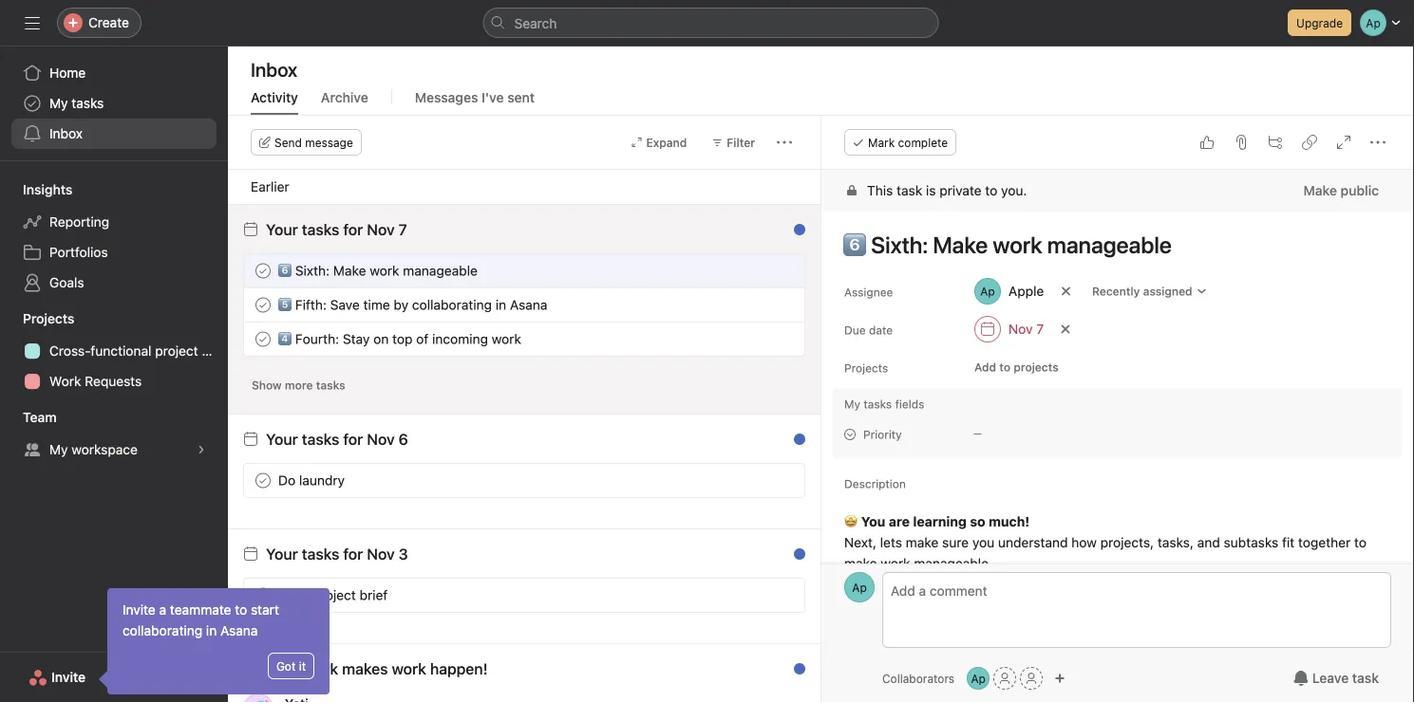 Task type: describe. For each thing, give the bounding box(es) containing it.
much!
[[989, 514, 1030, 530]]

to inside button
[[999, 361, 1011, 374]]

4️⃣ fourth: stay on top of incoming work link
[[278, 331, 521, 347]]

3 archive notification image from the top
[[785, 552, 800, 567]]

filter button
[[703, 129, 764, 156]]

create
[[88, 15, 129, 30]]

so
[[970, 514, 985, 530]]

make public button
[[1291, 174, 1391, 208]]

projects inside dropdown button
[[23, 311, 74, 327]]

work requests
[[49, 374, 142, 389]]

this
[[867, 183, 893, 199]]

activity
[[251, 90, 298, 105]]

message
[[305, 136, 353, 149]]

this task is private to you.
[[867, 183, 1027, 199]]

cross-functional project plan
[[49, 343, 228, 359]]

nov for 7
[[367, 221, 395, 239]]

ap for rightmost ap button
[[971, 672, 986, 686]]

5️⃣
[[278, 297, 292, 313]]

brief
[[360, 588, 388, 604]]

leave task
[[1312, 671, 1379, 687]]

draft project brief link
[[278, 588, 388, 604]]

6️⃣
[[278, 263, 292, 279]]

got
[[276, 660, 296, 673]]

add to projects button
[[966, 354, 1067, 381]]

5️⃣ fifth: save time by collaborating in asana link
[[278, 297, 547, 313]]

my tasks fields
[[844, 398, 925, 411]]

add
[[974, 361, 996, 374]]

show more tasks button
[[243, 372, 354, 399]]

1 archive notification image from the top
[[785, 227, 800, 242]]

sent
[[507, 90, 535, 105]]

cross-
[[49, 343, 91, 359]]

6️⃣ sixth: make work manageable link
[[278, 263, 478, 279]]

mark complete checkbox for 4️⃣ fourth: stay on top of incoming work
[[252, 328, 274, 351]]

you.
[[1001, 183, 1027, 199]]

fifth:
[[295, 297, 327, 313]]

to inside the invite a teammate to start collaborating in asana got it
[[235, 603, 247, 618]]

requests
[[85, 374, 142, 389]]

your tasks for nov 3 link
[[266, 546, 408, 564]]

to inside '🤩 you are learning so much! next, lets make sure you understand how projects, tasks, and subtasks fit together to make work manageable.'
[[1354, 535, 1367, 551]]

understand
[[998, 535, 1068, 551]]

invite for invite
[[51, 670, 86, 686]]

insights button
[[0, 180, 73, 199]]

save
[[330, 297, 360, 313]]

🤩 you are learning so much! next, lets make sure you understand how projects, tasks, and subtasks fit together to make work manageable.
[[844, 514, 1370, 572]]

workspace
[[72, 442, 138, 458]]

and
[[1197, 535, 1220, 551]]

due
[[844, 324, 866, 337]]

global element
[[0, 47, 228, 161]]

recently assigned
[[1092, 285, 1193, 298]]

private
[[940, 183, 982, 199]]

do laundry
[[278, 473, 345, 489]]

add or remove collaborators image
[[1054, 673, 1066, 685]]

show
[[252, 379, 282, 392]]

subtasks
[[1224, 535, 1279, 551]]

sixth:
[[295, 263, 330, 279]]

laundry
[[299, 473, 345, 489]]

assigned
[[1143, 285, 1193, 298]]

tasks for your tasks for nov 7
[[302, 221, 339, 239]]

fit
[[1282, 535, 1295, 551]]

manageable
[[403, 263, 478, 279]]

mark complete
[[868, 136, 948, 149]]

work inside '🤩 you are learning so much! next, lets make sure you understand how projects, tasks, and subtasks fit together to make work manageable.'
[[881, 556, 910, 572]]

task for leave
[[1352, 671, 1379, 687]]

together
[[1298, 535, 1351, 551]]

do
[[278, 473, 296, 489]]

mark complete checkbox for your tasks for nov 3
[[252, 585, 274, 607]]

for for 6
[[343, 431, 363, 449]]

your for your tasks for nov 6
[[266, 431, 298, 449]]

reporting
[[49, 214, 109, 230]]

next,
[[844, 535, 877, 551]]

work
[[49, 374, 81, 389]]

priority
[[863, 428, 902, 442]]

fields
[[895, 398, 925, 411]]

plan
[[202, 343, 228, 359]]

mark complete image for 5️⃣ fifth: save time by collaborating in asana
[[252, 294, 274, 317]]

collaborating for save
[[412, 297, 492, 313]]

1 horizontal spatial project
[[313, 588, 356, 604]]

for for 3
[[343, 546, 363, 564]]

main content containing this task is private to you.
[[822, 170, 1414, 703]]

1 horizontal spatial ap button
[[967, 668, 990, 690]]

your tasks for nov 7
[[266, 221, 407, 239]]

my for my workspace
[[49, 442, 68, 458]]

mark complete image for 6️⃣ sixth: make work manageable
[[252, 260, 274, 283]]

mark complete checkbox for your tasks for nov 6
[[252, 470, 274, 492]]

my for my tasks
[[49, 95, 68, 111]]

mark complete image for draft project brief
[[252, 585, 274, 607]]

Task Name text field
[[831, 223, 1391, 267]]

clear due date image
[[1060, 324, 1071, 335]]

inbox link
[[11, 119, 217, 149]]

makes
[[342, 661, 388, 679]]

i've
[[482, 90, 504, 105]]

your tasks for nov 3
[[266, 546, 408, 564]]

4️⃣
[[278, 331, 292, 347]]

work requests link
[[11, 367, 217, 397]]

2 archive notification image from the top
[[785, 437, 800, 452]]

messages i've sent link
[[415, 90, 535, 115]]

project inside the cross-functional project plan link
[[155, 343, 198, 359]]

teamwork makes work happen!
[[266, 661, 488, 679]]

teamwork
[[266, 661, 338, 679]]

projects
[[1014, 361, 1059, 374]]

invite a teammate to start collaborating in asana got it
[[123, 603, 306, 673]]

0 horizontal spatial make
[[333, 263, 366, 279]]

1 vertical spatial make
[[844, 556, 877, 572]]

earlier
[[251, 179, 289, 195]]

tasks inside button
[[316, 379, 345, 392]]

goals link
[[11, 268, 217, 298]]

—
[[974, 428, 982, 439]]

upgrade button
[[1288, 9, 1352, 36]]

tasks for my tasks
[[72, 95, 104, 111]]

are
[[889, 514, 910, 530]]

tasks for your tasks for nov 6
[[302, 431, 339, 449]]

your tasks for nov 6
[[266, 431, 408, 449]]

more actions image
[[777, 135, 792, 150]]



Task type: vqa. For each thing, say whether or not it's contained in the screenshot.
the leftmost asana
yes



Task type: locate. For each thing, give the bounding box(es) containing it.
0 horizontal spatial projects
[[23, 311, 74, 327]]

ap button
[[844, 573, 875, 603], [967, 668, 990, 690]]

mark complete image left '5️⃣'
[[252, 294, 274, 317]]

my workspace
[[49, 442, 138, 458]]

3 mark complete image from the top
[[252, 328, 274, 351]]

mark complete image
[[252, 470, 274, 492]]

2 for from the top
[[343, 431, 363, 449]]

leave task button
[[1281, 662, 1391, 696]]

nov left 6
[[367, 431, 395, 449]]

stay
[[343, 331, 370, 347]]

work right makes
[[392, 661, 426, 679]]

1 vertical spatial projects
[[844, 362, 888, 375]]

mark
[[868, 136, 895, 149]]

complete
[[898, 136, 948, 149]]

make down next, on the bottom of page
[[844, 556, 877, 572]]

nov left 3
[[367, 546, 395, 564]]

your for your tasks for nov 7
[[266, 221, 298, 239]]

0 vertical spatial my
[[49, 95, 68, 111]]

more actions for this task image
[[1371, 135, 1386, 150]]

invite a teammate to start collaborating in asana tooltip
[[102, 589, 330, 695]]

2 mark complete image from the top
[[252, 294, 274, 317]]

ap down next, on the bottom of page
[[852, 581, 867, 595]]

1 your from the top
[[266, 221, 298, 239]]

asana for 5️⃣ fifth: save time by collaborating in asana
[[510, 297, 547, 313]]

tasks up 'laundry' in the bottom left of the page
[[302, 431, 339, 449]]

it
[[299, 660, 306, 673]]

0 horizontal spatial ap
[[852, 581, 867, 595]]

my down home at the left top
[[49, 95, 68, 111]]

recently
[[1092, 285, 1140, 298]]

nov up 6️⃣ sixth: make work manageable 'link' at left top
[[367, 221, 395, 239]]

1 horizontal spatial asana
[[510, 297, 547, 313]]

1 mark complete checkbox from the top
[[252, 470, 274, 492]]

collaborating down a
[[123, 624, 202, 639]]

mark complete checkbox left do
[[252, 470, 274, 492]]

nov inside "dropdown button"
[[1009, 321, 1033, 337]]

goals
[[49, 275, 84, 291]]

invite inside invite button
[[51, 670, 86, 686]]

6️⃣ sixth: make work manageable
[[278, 263, 478, 279]]

0 vertical spatial 7
[[399, 221, 407, 239]]

0 vertical spatial for
[[343, 221, 363, 239]]

mark complete image
[[252, 260, 274, 283], [252, 294, 274, 317], [252, 328, 274, 351], [252, 585, 274, 607]]

0 vertical spatial project
[[155, 343, 198, 359]]

2 vertical spatial for
[[343, 546, 363, 564]]

mark complete image left the 6️⃣
[[252, 260, 274, 283]]

1 horizontal spatial in
[[496, 297, 506, 313]]

1 mark complete checkbox from the top
[[252, 260, 274, 283]]

3
[[399, 546, 408, 564]]

do laundry link
[[278, 473, 345, 489]]

tasks inside 6️⃣ sixth: make work manageable dialog
[[864, 398, 892, 411]]

expand button
[[623, 129, 696, 156]]

make up save
[[333, 263, 366, 279]]

archive link
[[321, 90, 368, 115]]

1 horizontal spatial make
[[1304, 183, 1337, 199]]

mark complete checkbox for 6️⃣ sixth: make work manageable
[[252, 260, 274, 283]]

mark complete image left draft
[[252, 585, 274, 607]]

1 vertical spatial collaborating
[[123, 624, 202, 639]]

portfolios link
[[11, 237, 217, 268]]

recently assigned button
[[1084, 278, 1216, 305]]

2 vertical spatial your
[[266, 546, 298, 564]]

2 mark complete checkbox from the top
[[252, 585, 274, 607]]

my inside teams element
[[49, 442, 68, 458]]

2 vertical spatial mark complete checkbox
[[252, 328, 274, 351]]

show more tasks
[[252, 379, 345, 392]]

remove assignee image
[[1060, 286, 1072, 297]]

lets
[[880, 535, 902, 551]]

7 up 6️⃣ sixth: make work manageable 'link' at left top
[[399, 221, 407, 239]]

0 horizontal spatial in
[[206, 624, 217, 639]]

0 horizontal spatial invite
[[51, 670, 86, 686]]

my for my tasks fields
[[844, 398, 861, 411]]

0 vertical spatial make
[[906, 535, 939, 551]]

2 mark complete checkbox from the top
[[252, 294, 274, 317]]

0 vertical spatial ap
[[852, 581, 867, 595]]

task for this
[[897, 183, 922, 199]]

ap right the collaborators
[[971, 672, 986, 686]]

1 vertical spatial task
[[1352, 671, 1379, 687]]

make down 'learning'
[[906, 535, 939, 551]]

for up 6️⃣ sixth: make work manageable 'link' at left top
[[343, 221, 363, 239]]

collaborating up incoming
[[412, 297, 492, 313]]

learning
[[913, 514, 967, 530]]

my down team in the left of the page
[[49, 442, 68, 458]]

1 horizontal spatial collaborating
[[412, 297, 492, 313]]

1 vertical spatial ap
[[971, 672, 986, 686]]

task inside "button"
[[1352, 671, 1379, 687]]

collaborating
[[412, 297, 492, 313], [123, 624, 202, 639]]

1 vertical spatial make
[[333, 263, 366, 279]]

make left public
[[1304, 183, 1337, 199]]

tasks for my tasks fields
[[864, 398, 892, 411]]

your tasks for nov 6 link
[[266, 431, 408, 449]]

asana inside the invite a teammate to start collaborating in asana got it
[[220, 624, 258, 639]]

0 horizontal spatial asana
[[220, 624, 258, 639]]

0 horizontal spatial project
[[155, 343, 198, 359]]

leave
[[1312, 671, 1349, 687]]

see details, my workspace image
[[196, 444, 207, 456]]

1 horizontal spatial task
[[1352, 671, 1379, 687]]

1 vertical spatial my
[[844, 398, 861, 411]]

2 your from the top
[[266, 431, 298, 449]]

1 vertical spatial mark complete checkbox
[[252, 294, 274, 317]]

insights element
[[0, 173, 228, 302]]

activity link
[[251, 90, 298, 115]]

collaborating for teammate
[[123, 624, 202, 639]]

nov down apple
[[1009, 321, 1033, 337]]

work right incoming
[[492, 331, 521, 347]]

invite button
[[16, 661, 98, 695]]

7 inside "dropdown button"
[[1036, 321, 1044, 337]]

1 horizontal spatial projects
[[844, 362, 888, 375]]

invite
[[123, 603, 156, 618], [51, 670, 86, 686]]

tasks up draft project brief link
[[302, 546, 339, 564]]

1 vertical spatial for
[[343, 431, 363, 449]]

in inside the invite a teammate to start collaborating in asana got it
[[206, 624, 217, 639]]

nov 7
[[1009, 321, 1044, 337]]

send
[[274, 136, 302, 149]]

description
[[844, 478, 906, 491]]

Mark complete checkbox
[[252, 260, 274, 283], [252, 294, 274, 317], [252, 328, 274, 351]]

make
[[906, 535, 939, 551], [844, 556, 877, 572]]

sure
[[942, 535, 969, 551]]

full screen image
[[1336, 135, 1352, 150]]

4 archive notification image from the top
[[785, 667, 800, 682]]

got it button
[[268, 653, 314, 680]]

my tasks link
[[11, 88, 217, 119]]

0 vertical spatial mark complete checkbox
[[252, 470, 274, 492]]

in for start
[[206, 624, 217, 639]]

0 vertical spatial collaborating
[[412, 297, 492, 313]]

0 vertical spatial asana
[[510, 297, 547, 313]]

for for 7
[[343, 221, 363, 239]]

ap button down next, on the bottom of page
[[844, 573, 875, 603]]

to right add
[[999, 361, 1011, 374]]

make public
[[1304, 183, 1379, 199]]

my left the fields
[[844, 398, 861, 411]]

a
[[159, 603, 166, 618]]

0 horizontal spatial make
[[844, 556, 877, 572]]

for left 6
[[343, 431, 363, 449]]

1 vertical spatial asana
[[220, 624, 258, 639]]

1 horizontal spatial inbox
[[251, 58, 297, 80]]

teamwork makes work happen! link
[[266, 661, 488, 679]]

copy task link image
[[1302, 135, 1317, 150]]

send message button
[[251, 129, 362, 156]]

your for your tasks for nov 3
[[266, 546, 298, 564]]

1 mark complete image from the top
[[252, 260, 274, 283]]

my
[[49, 95, 68, 111], [844, 398, 861, 411], [49, 442, 68, 458]]

ap button right the collaborators
[[967, 668, 990, 690]]

1 vertical spatial mark complete checkbox
[[252, 585, 274, 607]]

0 vertical spatial ap button
[[844, 573, 875, 603]]

how
[[1072, 535, 1097, 551]]

inbox
[[251, 58, 297, 80], [49, 126, 83, 142]]

4️⃣ fourth: stay on top of incoming work
[[278, 331, 521, 347]]

1 vertical spatial ap button
[[967, 668, 990, 690]]

top
[[392, 331, 413, 347]]

invite inside the invite a teammate to start collaborating in asana got it
[[123, 603, 156, 618]]

asana
[[510, 297, 547, 313], [220, 624, 258, 639]]

0 horizontal spatial ap button
[[844, 573, 875, 603]]

expand
[[646, 136, 687, 149]]

your tasks for nov 7 link
[[266, 221, 407, 239]]

0 vertical spatial task
[[897, 183, 922, 199]]

1 vertical spatial inbox
[[49, 126, 83, 142]]

description document
[[823, 512, 1391, 703]]

team button
[[0, 408, 57, 427]]

of
[[416, 331, 429, 347]]

tasks up priority
[[864, 398, 892, 411]]

tasks right more at the bottom left of the page
[[316, 379, 345, 392]]

inbox inside global element
[[49, 126, 83, 142]]

1 horizontal spatial make
[[906, 535, 939, 551]]

mark complete checkbox left the 6️⃣
[[252, 260, 274, 283]]

tasks inside global element
[[72, 95, 104, 111]]

2 vertical spatial my
[[49, 442, 68, 458]]

mark complete checkbox for 5️⃣ fifth: save time by collaborating in asana
[[252, 294, 274, 317]]

inbox down my tasks
[[49, 126, 83, 142]]

task left is
[[897, 183, 922, 199]]

mark complete button
[[844, 129, 957, 156]]

0 vertical spatial projects
[[23, 311, 74, 327]]

to right together
[[1354, 535, 1367, 551]]

public
[[1341, 183, 1379, 199]]

main content
[[822, 170, 1414, 703]]

1 horizontal spatial invite
[[123, 603, 156, 618]]

mark complete checkbox left '5️⃣'
[[252, 294, 274, 317]]

mark complete checkbox left 4️⃣
[[252, 328, 274, 351]]

project left brief
[[313, 588, 356, 604]]

portfolios
[[49, 245, 108, 260]]

projects up cross- at the left of the page
[[23, 311, 74, 327]]

7 left clear due date image
[[1036, 321, 1044, 337]]

your up do
[[266, 431, 298, 449]]

invite for invite a teammate to start collaborating in asana got it
[[123, 603, 156, 618]]

1 horizontal spatial 7
[[1036, 321, 1044, 337]]

collaborating inside the invite a teammate to start collaborating in asana got it
[[123, 624, 202, 639]]

apple
[[1009, 284, 1044, 299]]

Mark complete checkbox
[[252, 470, 274, 492], [252, 585, 274, 607]]

0 vertical spatial your
[[266, 221, 298, 239]]

nov for 3
[[367, 546, 395, 564]]

4 mark complete image from the top
[[252, 585, 274, 607]]

0 vertical spatial invite
[[123, 603, 156, 618]]

0 horizontal spatial task
[[897, 183, 922, 199]]

nov for 6
[[367, 431, 395, 449]]

attachments: add a file to this task, 6️⃣ sixth: make work manageable image
[[1234, 135, 1249, 150]]

3 your from the top
[[266, 546, 298, 564]]

mark complete checkbox left draft
[[252, 585, 274, 607]]

0 horizontal spatial collaborating
[[123, 624, 202, 639]]

teammate
[[170, 603, 231, 618]]

nov 7 button
[[966, 312, 1052, 347]]

0 vertical spatial in
[[496, 297, 506, 313]]

tasks for your tasks for nov 3
[[302, 546, 339, 564]]

projects inside main content
[[844, 362, 888, 375]]

send message
[[274, 136, 353, 149]]

happen!
[[430, 661, 488, 679]]

task
[[897, 183, 922, 199], [1352, 671, 1379, 687]]

1 horizontal spatial ap
[[971, 672, 986, 686]]

— button
[[966, 421, 1080, 447]]

incoming
[[432, 331, 488, 347]]

1 vertical spatial 7
[[1036, 321, 1044, 337]]

task right the leave
[[1352, 671, 1379, 687]]

hide sidebar image
[[25, 15, 40, 30]]

0 vertical spatial mark complete checkbox
[[252, 260, 274, 283]]

for up draft project brief link
[[343, 546, 363, 564]]

reporting link
[[11, 207, 217, 237]]

asana for invite a teammate to start collaborating in asana got it
[[220, 624, 258, 639]]

0 vertical spatial make
[[1304, 183, 1337, 199]]

1 vertical spatial project
[[313, 588, 356, 604]]

apple button
[[966, 274, 1053, 309]]

make inside button
[[1304, 183, 1337, 199]]

upgrade
[[1297, 16, 1343, 29]]

tasks down home at the left top
[[72, 95, 104, 111]]

for
[[343, 221, 363, 239], [343, 431, 363, 449], [343, 546, 363, 564]]

my inside 6️⃣ sixth: make work manageable dialog
[[844, 398, 861, 411]]

teams element
[[0, 401, 228, 469]]

to
[[985, 183, 998, 199], [999, 361, 1011, 374], [1354, 535, 1367, 551], [235, 603, 247, 618]]

date
[[869, 324, 893, 337]]

1 vertical spatial your
[[266, 431, 298, 449]]

Search tasks, projects, and more text field
[[483, 8, 939, 38]]

draft project brief
[[278, 588, 388, 604]]

0 horizontal spatial inbox
[[49, 126, 83, 142]]

0 horizontal spatial 7
[[399, 221, 407, 239]]

to left you.
[[985, 183, 998, 199]]

1 vertical spatial in
[[206, 624, 217, 639]]

1 vertical spatial invite
[[51, 670, 86, 686]]

due date
[[844, 324, 893, 337]]

project left plan
[[155, 343, 198, 359]]

fourth:
[[295, 331, 339, 347]]

my inside global element
[[49, 95, 68, 111]]

inbox up activity
[[251, 58, 297, 80]]

your up the 6️⃣
[[266, 221, 298, 239]]

add subtask image
[[1268, 135, 1283, 150]]

projects down due date
[[844, 362, 888, 375]]

projects element
[[0, 302, 228, 401]]

work up time
[[370, 263, 399, 279]]

0 vertical spatial inbox
[[251, 58, 297, 80]]

3 for from the top
[[343, 546, 363, 564]]

6
[[399, 431, 408, 449]]

0 likes. click to like this task image
[[1200, 135, 1215, 150]]

tasks up sixth:
[[302, 221, 339, 239]]

1 for from the top
[[343, 221, 363, 239]]

on
[[373, 331, 389, 347]]

3 mark complete checkbox from the top
[[252, 328, 274, 351]]

work down lets
[[881, 556, 910, 572]]

collaborators
[[882, 672, 955, 686]]

your up draft
[[266, 546, 298, 564]]

mark complete image for 4️⃣ fourth: stay on top of incoming work
[[252, 328, 274, 351]]

ap for top ap button
[[852, 581, 867, 595]]

mark complete image left 4️⃣
[[252, 328, 274, 351]]

in for by
[[496, 297, 506, 313]]

to left start
[[235, 603, 247, 618]]

archive notification image
[[785, 227, 800, 242], [785, 437, 800, 452], [785, 552, 800, 567], [785, 667, 800, 682]]

6️⃣ sixth: make work manageable dialog
[[822, 116, 1414, 703]]

tasks
[[72, 95, 104, 111], [302, 221, 339, 239], [316, 379, 345, 392], [864, 398, 892, 411], [302, 431, 339, 449], [302, 546, 339, 564]]



